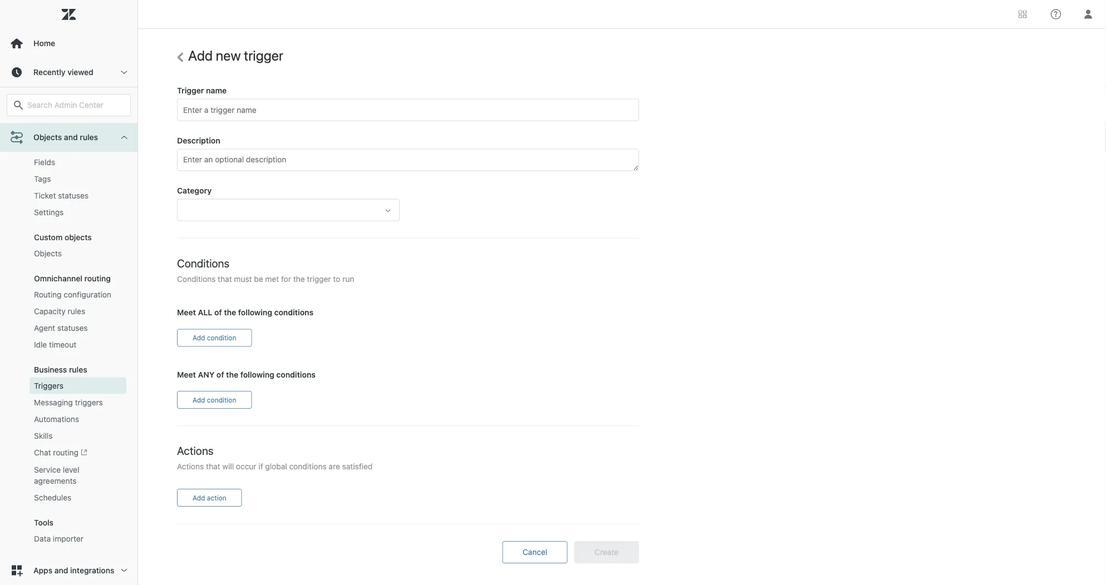 Task type: describe. For each thing, give the bounding box(es) containing it.
ticket
[[34, 191, 56, 200]]

recently
[[33, 68, 65, 77]]

custom objects
[[34, 233, 92, 242]]

capacity
[[34, 307, 66, 316]]

apps
[[33, 566, 52, 576]]

statuses for ticket statuses
[[58, 191, 89, 200]]

tickets element
[[34, 125, 61, 134]]

service level agreements link
[[30, 462, 126, 490]]

chat routing link
[[30, 445, 126, 462]]

skills link
[[30, 428, 126, 445]]

capacity rules
[[34, 307, 85, 316]]

ticket statuses link
[[30, 187, 126, 204]]

business rules
[[34, 365, 87, 375]]

tags link
[[30, 171, 126, 187]]

tickets
[[34, 125, 61, 134]]

objects and rules group
[[0, 108, 137, 557]]

tags
[[34, 174, 51, 184]]

Search Admin Center field
[[27, 100, 124, 110]]

rules inside "dropdown button"
[[80, 133, 98, 142]]

skills
[[34, 432, 53, 441]]

triggers link
[[30, 378, 126, 395]]

service level agreements element
[[34, 465, 122, 487]]

ticket statuses element
[[34, 190, 89, 201]]

data importer
[[34, 535, 83, 544]]

level
[[63, 466, 79, 475]]

fields element
[[34, 157, 55, 168]]

objects element
[[34, 248, 62, 259]]

zendesk products image
[[1019, 10, 1026, 18]]

automations link
[[30, 411, 126, 428]]

data importer link
[[30, 531, 126, 548]]

custom objects element
[[34, 233, 92, 242]]

routing configuration element
[[34, 289, 111, 300]]

ticket statuses
[[34, 191, 89, 200]]

settings element
[[34, 207, 64, 218]]

home button
[[0, 29, 137, 58]]

none search field inside primary element
[[1, 94, 136, 116]]

primary element
[[0, 0, 138, 586]]

service level agreements
[[34, 466, 79, 486]]

automations
[[34, 415, 79, 424]]

business rules element
[[34, 365, 87, 375]]

agent statuses element
[[34, 323, 88, 334]]

routing configuration link
[[30, 287, 126, 303]]

forms element
[[34, 140, 57, 151]]

messaging
[[34, 398, 73, 407]]

messaging triggers
[[34, 398, 103, 407]]

tree inside primary element
[[0, 79, 137, 586]]

idle timeout link
[[30, 337, 126, 353]]

schedules element
[[34, 493, 71, 504]]

objects for objects
[[34, 249, 62, 258]]

configuration
[[64, 290, 111, 299]]

settings link
[[30, 204, 126, 221]]

help image
[[1051, 9, 1061, 19]]

objects and rules button
[[0, 123, 137, 152]]

routing
[[34, 290, 62, 299]]

and for apps
[[54, 566, 68, 576]]

data
[[34, 535, 51, 544]]

rules for business rules
[[69, 365, 87, 375]]

idle timeout element
[[34, 339, 76, 351]]

objects link
[[30, 245, 126, 262]]

custom
[[34, 233, 63, 242]]

agent statuses
[[34, 324, 88, 333]]



Task type: vqa. For each thing, say whether or not it's contained in the screenshot.
search field in the primary 'element'
yes



Task type: locate. For each thing, give the bounding box(es) containing it.
rules
[[80, 133, 98, 142], [68, 307, 85, 316], [69, 365, 87, 375]]

agent
[[34, 324, 55, 333]]

messaging triggers element
[[34, 397, 103, 408]]

omnichannel routing element
[[34, 274, 111, 283]]

integrations
[[70, 566, 114, 576]]

tree item
[[0, 79, 137, 557]]

apps and integrations
[[33, 566, 114, 576]]

and inside objects and rules "dropdown button"
[[64, 133, 78, 142]]

objects inside "group"
[[34, 249, 62, 258]]

0 horizontal spatial routing
[[53, 448, 78, 457]]

tree containing tickets
[[0, 79, 137, 586]]

home
[[33, 39, 55, 48]]

user menu image
[[1081, 7, 1095, 21]]

idle timeout
[[34, 340, 76, 349]]

routing
[[84, 274, 111, 283], [53, 448, 78, 457]]

routing for chat routing
[[53, 448, 78, 457]]

1 horizontal spatial routing
[[84, 274, 111, 283]]

tools
[[34, 519, 53, 528]]

1 vertical spatial and
[[54, 566, 68, 576]]

timeout
[[49, 340, 76, 349]]

schedules
[[34, 494, 71, 503]]

triggers
[[34, 381, 63, 391]]

and inside apps and integrations dropdown button
[[54, 566, 68, 576]]

and right apps
[[54, 566, 68, 576]]

1 vertical spatial routing
[[53, 448, 78, 457]]

recently viewed
[[33, 68, 93, 77]]

capacity rules link
[[30, 303, 126, 320]]

0 vertical spatial statuses
[[58, 191, 89, 200]]

statuses inside "link"
[[58, 191, 89, 200]]

data importer element
[[34, 534, 83, 545]]

chat routing element
[[34, 447, 87, 459]]

tools element
[[34, 519, 53, 528]]

omnichannel routing
[[34, 274, 111, 283]]

idle
[[34, 340, 47, 349]]

None search field
[[1, 94, 136, 116]]

capacity rules element
[[34, 306, 85, 317]]

chat
[[34, 448, 51, 457]]

0 vertical spatial objects
[[33, 133, 62, 142]]

agent statuses link
[[30, 320, 126, 337]]

skills element
[[34, 431, 53, 442]]

1 vertical spatial objects
[[34, 249, 62, 258]]

recently viewed button
[[0, 58, 137, 87]]

statuses down capacity rules "link"
[[57, 324, 88, 333]]

agreements
[[34, 477, 77, 486]]

triggers element
[[34, 381, 63, 392]]

service
[[34, 466, 61, 475]]

0 vertical spatial rules
[[80, 133, 98, 142]]

routing configuration
[[34, 290, 111, 299]]

rules up triggers link
[[69, 365, 87, 375]]

objects inside "dropdown button"
[[33, 133, 62, 142]]

viewed
[[67, 68, 93, 77]]

tags element
[[34, 174, 51, 185]]

settings
[[34, 208, 64, 217]]

statuses down tags link
[[58, 191, 89, 200]]

and right tickets
[[64, 133, 78, 142]]

routing up level
[[53, 448, 78, 457]]

1 vertical spatial rules
[[68, 307, 85, 316]]

objects and rules
[[33, 133, 98, 142]]

2 vertical spatial rules
[[69, 365, 87, 375]]

chat routing
[[34, 448, 78, 457]]

rules for capacity rules
[[68, 307, 85, 316]]

and for objects
[[64, 133, 78, 142]]

forms
[[34, 141, 57, 150]]

rules up fields link in the top left of the page
[[80, 133, 98, 142]]

1 vertical spatial statuses
[[57, 324, 88, 333]]

tree item inside primary element
[[0, 79, 137, 557]]

routing up 'configuration'
[[84, 274, 111, 283]]

objects for objects and rules
[[33, 133, 62, 142]]

0 vertical spatial routing
[[84, 274, 111, 283]]

automations element
[[34, 414, 79, 425]]

statuses for agent statuses
[[57, 324, 88, 333]]

rules down 'routing configuration' link
[[68, 307, 85, 316]]

routing inside chat routing element
[[53, 448, 78, 457]]

importer
[[53, 535, 83, 544]]

statuses
[[58, 191, 89, 200], [57, 324, 88, 333]]

messaging triggers link
[[30, 395, 126, 411]]

routing for omnichannel routing
[[84, 274, 111, 283]]

schedules link
[[30, 490, 126, 507]]

0 vertical spatial and
[[64, 133, 78, 142]]

and
[[64, 133, 78, 142], [54, 566, 68, 576]]

tree item containing tickets
[[0, 79, 137, 557]]

apps and integrations button
[[0, 557, 137, 586]]

omnichannel
[[34, 274, 82, 283]]

tree
[[0, 79, 137, 586]]

fields
[[34, 158, 55, 167]]

triggers
[[75, 398, 103, 407]]

objects
[[65, 233, 92, 242]]

rules inside "link"
[[68, 307, 85, 316]]

business
[[34, 365, 67, 375]]

forms link
[[30, 137, 126, 154]]

fields link
[[30, 154, 126, 171]]

objects
[[33, 133, 62, 142], [34, 249, 62, 258]]



